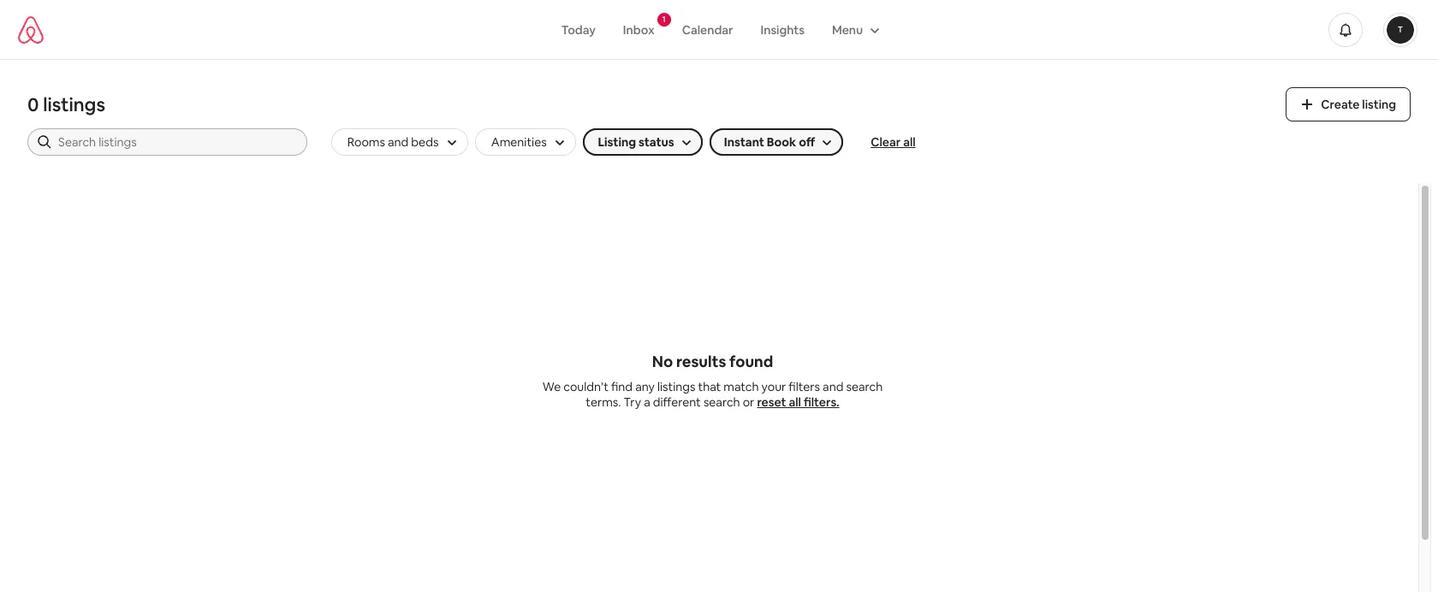 Task type: locate. For each thing, give the bounding box(es) containing it.
amenities
[[491, 134, 547, 150]]

0 vertical spatial all
[[904, 134, 916, 150]]

listings inside we couldn't find any listings that match your filters and search terms. try a different search or
[[658, 379, 696, 395]]

1 vertical spatial listings
[[658, 379, 696, 395]]

calendar
[[682, 22, 734, 37]]

0 vertical spatial listings
[[43, 93, 105, 116]]

all
[[904, 134, 916, 150], [789, 395, 802, 410]]

listings down 'no'
[[658, 379, 696, 395]]

1 horizontal spatial all
[[904, 134, 916, 150]]

that
[[698, 379, 721, 395]]

filters.
[[804, 395, 840, 410]]

clear all
[[871, 134, 916, 150]]

couldn't
[[564, 379, 609, 395]]

listings
[[43, 93, 105, 116], [658, 379, 696, 395]]

reset
[[757, 395, 787, 410]]

all inside clear all "button"
[[904, 134, 916, 150]]

1 horizontal spatial and
[[823, 379, 844, 395]]

search
[[847, 379, 883, 395], [704, 395, 741, 410]]

0 vertical spatial and
[[388, 134, 409, 150]]

all right the reset
[[789, 395, 802, 410]]

0 horizontal spatial and
[[388, 134, 409, 150]]

1 horizontal spatial listings
[[658, 379, 696, 395]]

all for reset
[[789, 395, 802, 410]]

insights
[[761, 22, 805, 37]]

0 listings
[[27, 93, 105, 116]]

0 horizontal spatial all
[[789, 395, 802, 410]]

and left beds at the top of the page
[[388, 134, 409, 150]]

menu button
[[819, 13, 891, 46]]

inbox
[[623, 22, 655, 37]]

try
[[624, 395, 642, 410]]

clear all button
[[871, 134, 916, 151]]

search right filters.
[[847, 379, 883, 395]]

inbox 1 calendar
[[623, 13, 734, 37]]

search left the or
[[704, 395, 741, 410]]

and inside we couldn't find any listings that match your filters and search terms. try a different search or
[[823, 379, 844, 395]]

find
[[612, 379, 633, 395]]

and
[[388, 134, 409, 150], [823, 379, 844, 395]]

create
[[1322, 97, 1361, 112]]

create listing link
[[1287, 87, 1412, 122]]

create listing
[[1322, 97, 1397, 112]]

no results found
[[652, 352, 774, 372]]

1
[[663, 13, 666, 24]]

all right clear
[[904, 134, 916, 150]]

1 vertical spatial and
[[823, 379, 844, 395]]

1 vertical spatial all
[[789, 395, 802, 410]]

listings right 0 on the top of the page
[[43, 93, 105, 116]]

and right filters
[[823, 379, 844, 395]]



Task type: describe. For each thing, give the bounding box(es) containing it.
all for clear
[[904, 134, 916, 150]]

a
[[644, 395, 651, 410]]

found
[[730, 352, 774, 372]]

listing
[[1363, 97, 1397, 112]]

rooms and beds
[[347, 134, 439, 150]]

0
[[27, 93, 39, 116]]

1 horizontal spatial search
[[847, 379, 883, 395]]

0 horizontal spatial listings
[[43, 93, 105, 116]]

0 listings heading
[[27, 93, 1266, 116]]

or
[[743, 395, 755, 410]]

beds
[[411, 134, 439, 150]]

any
[[636, 379, 655, 395]]

we
[[543, 379, 561, 395]]

insights link
[[747, 13, 819, 46]]

reset all filters. button
[[757, 395, 840, 410]]

0 horizontal spatial search
[[704, 395, 741, 410]]

we couldn't find any listings that match your filters and search terms. try a different search or
[[543, 379, 883, 410]]

terms.
[[586, 395, 621, 410]]

today link
[[548, 13, 610, 46]]

your
[[762, 379, 787, 395]]

match
[[724, 379, 759, 395]]

today
[[562, 22, 596, 37]]

and inside rooms and beds dropdown button
[[388, 134, 409, 150]]

results
[[677, 352, 727, 372]]

rooms
[[347, 134, 385, 150]]

filters
[[789, 379, 821, 395]]

clear
[[871, 134, 901, 150]]

different
[[653, 395, 701, 410]]

menu
[[832, 22, 864, 37]]

amenities button
[[475, 128, 577, 156]]

rooms and beds button
[[331, 128, 469, 156]]

main navigation menu image
[[1388, 16, 1415, 43]]

reset all filters.
[[757, 395, 840, 410]]

Search text field
[[58, 134, 296, 151]]

calendar link
[[669, 13, 747, 46]]

no
[[652, 352, 673, 372]]



Task type: vqa. For each thing, say whether or not it's contained in the screenshot.
Start
no



